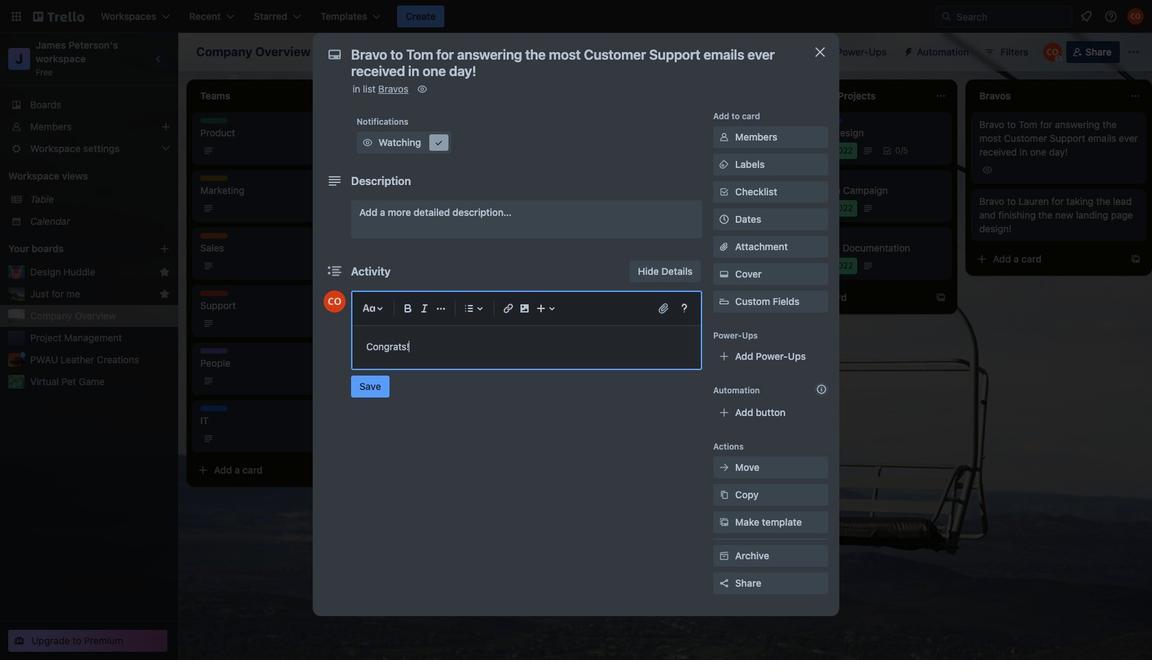 Task type: vqa. For each thing, say whether or not it's contained in the screenshot.
Create from template… icon
yes



Task type: describe. For each thing, give the bounding box(es) containing it.
2 color: green, title: "product" element from the left
[[785, 118, 812, 123]]

image image
[[516, 300, 533, 317]]

italic ⌘i image
[[416, 300, 433, 317]]

1 horizontal spatial create from template… image
[[741, 292, 752, 303]]

text styles image
[[361, 300, 377, 317]]

close dialog image
[[812, 44, 828, 60]]

workspace navigation collapse icon image
[[149, 49, 169, 69]]

text formatting group
[[400, 300, 449, 317]]

1 starred icon image from the top
[[159, 267, 170, 278]]

2 horizontal spatial create from template… image
[[1130, 254, 1141, 265]]

2 vertical spatial create from template… image
[[546, 320, 557, 331]]

your boards with 6 items element
[[8, 241, 139, 257]]

search image
[[941, 11, 952, 22]]

customize views image
[[528, 45, 541, 59]]

bold ⌘b image
[[400, 300, 416, 317]]

show menu image
[[1127, 45, 1140, 59]]

christina overa (christinaovera) image
[[1127, 8, 1144, 25]]



Task type: locate. For each thing, give the bounding box(es) containing it.
christina overa (christinaovera) image
[[1043, 43, 1062, 62], [324, 291, 346, 313]]

0 horizontal spatial color: green, title: "product" element
[[200, 118, 228, 123]]

0 notifications image
[[1078, 8, 1095, 25]]

add board image
[[159, 243, 170, 254]]

1 vertical spatial color: blue, title: "it" element
[[200, 406, 228, 411]]

1 horizontal spatial christina overa (christinaovera) image
[[1043, 43, 1062, 62]]

1 vertical spatial christina overa (christinaovera) image
[[324, 291, 346, 313]]

sm image
[[717, 130, 731, 144], [361, 136, 374, 149], [432, 136, 446, 149], [717, 158, 731, 171]]

Board name text field
[[189, 41, 317, 63]]

None checkbox
[[785, 200, 857, 217], [785, 258, 857, 274], [785, 200, 857, 217], [785, 258, 857, 274]]

1 color: green, title: "product" element from the left
[[200, 118, 228, 123]]

1 horizontal spatial color: red, title: "support" element
[[785, 233, 812, 239]]

1 vertical spatial starred icon image
[[159, 289, 170, 300]]

0 vertical spatial starred icon image
[[159, 267, 170, 278]]

0 horizontal spatial color: red, title: "support" element
[[200, 291, 228, 296]]

0 vertical spatial color: red, title: "support" element
[[785, 233, 812, 239]]

Search field
[[952, 7, 1072, 26]]

create from template… image
[[1130, 254, 1141, 265], [741, 292, 752, 303], [546, 320, 557, 331]]

color: purple, title: "people" element
[[200, 348, 228, 354]]

primary element
[[0, 0, 1152, 33]]

christina overa (christinaovera) image down search field
[[1043, 43, 1062, 62]]

open help dialog image
[[676, 300, 693, 317]]

2 starred icon image from the top
[[159, 289, 170, 300]]

more formatting image
[[433, 300, 449, 317]]

starred icon image
[[159, 267, 170, 278], [159, 289, 170, 300]]

0 vertical spatial create from template… image
[[1130, 254, 1141, 265]]

color: orange, title: "sales" element
[[200, 233, 228, 239]]

color: blue, title: "it" element
[[815, 118, 842, 123], [200, 406, 228, 411]]

1 vertical spatial color: red, title: "support" element
[[200, 291, 228, 296]]

0 horizontal spatial create from template… image
[[546, 320, 557, 331]]

lists image
[[461, 300, 477, 317]]

1 horizontal spatial color: green, title: "product" element
[[785, 118, 812, 123]]

create from template… image
[[935, 292, 946, 303]]

star or unstar board image
[[326, 47, 337, 58]]

None checkbox
[[785, 143, 857, 159], [590, 200, 660, 217], [590, 258, 663, 274], [785, 143, 857, 159], [590, 200, 660, 217], [590, 258, 663, 274]]

0 horizontal spatial color: blue, title: "it" element
[[200, 406, 228, 411]]

0 vertical spatial color: blue, title: "it" element
[[815, 118, 842, 123]]

editor toolbar
[[358, 298, 695, 320]]

color: green, title: "product" element
[[200, 118, 228, 123], [785, 118, 812, 123]]

christina overa (christinaovera) image left text styles icon
[[324, 291, 346, 313]]

attach and insert link image
[[657, 302, 671, 315]]

1 horizontal spatial color: blue, title: "it" element
[[815, 118, 842, 123]]

sm image
[[415, 82, 429, 96], [717, 267, 731, 281], [717, 461, 731, 475], [717, 488, 731, 502], [717, 516, 731, 529], [717, 549, 731, 563]]

open information menu image
[[1104, 10, 1118, 23]]

Main content area, start typing to enter text. text field
[[366, 339, 687, 355]]

link ⌘k image
[[500, 300, 516, 317]]

0 horizontal spatial christina overa (christinaovera) image
[[324, 291, 346, 313]]

1 vertical spatial create from template… image
[[741, 292, 752, 303]]

None text field
[[344, 43, 797, 84]]

color: red, title: "support" element
[[785, 233, 812, 239], [200, 291, 228, 296]]

0 vertical spatial christina overa (christinaovera) image
[[1043, 43, 1062, 62]]

color: yellow, title: "marketing" element
[[395, 118, 422, 123], [200, 176, 228, 181], [785, 176, 812, 181], [590, 233, 617, 239]]



